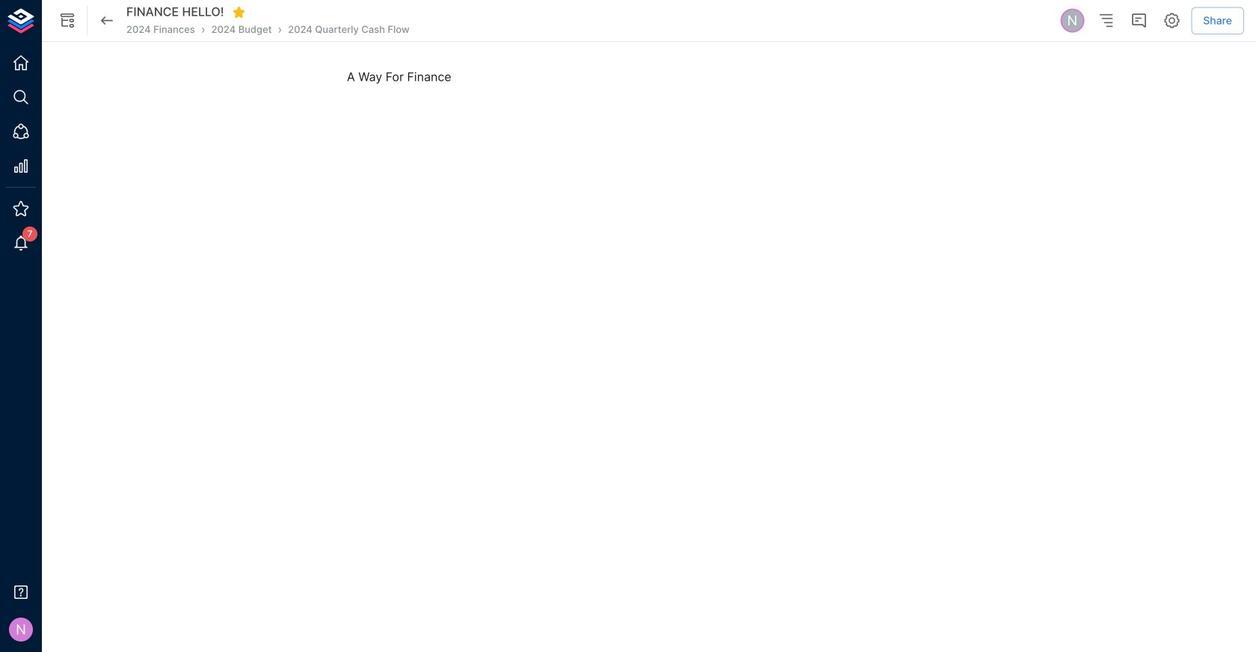 Task type: vqa. For each thing, say whether or not it's contained in the screenshot.
Go Back ICON
yes



Task type: locate. For each thing, give the bounding box(es) containing it.
remove favorite image
[[232, 5, 246, 19]]



Task type: describe. For each thing, give the bounding box(es) containing it.
comments image
[[1130, 12, 1148, 30]]

go back image
[[98, 12, 116, 30]]

table of contents image
[[1097, 12, 1115, 30]]

settings image
[[1163, 12, 1181, 30]]

show wiki image
[[58, 12, 76, 30]]



